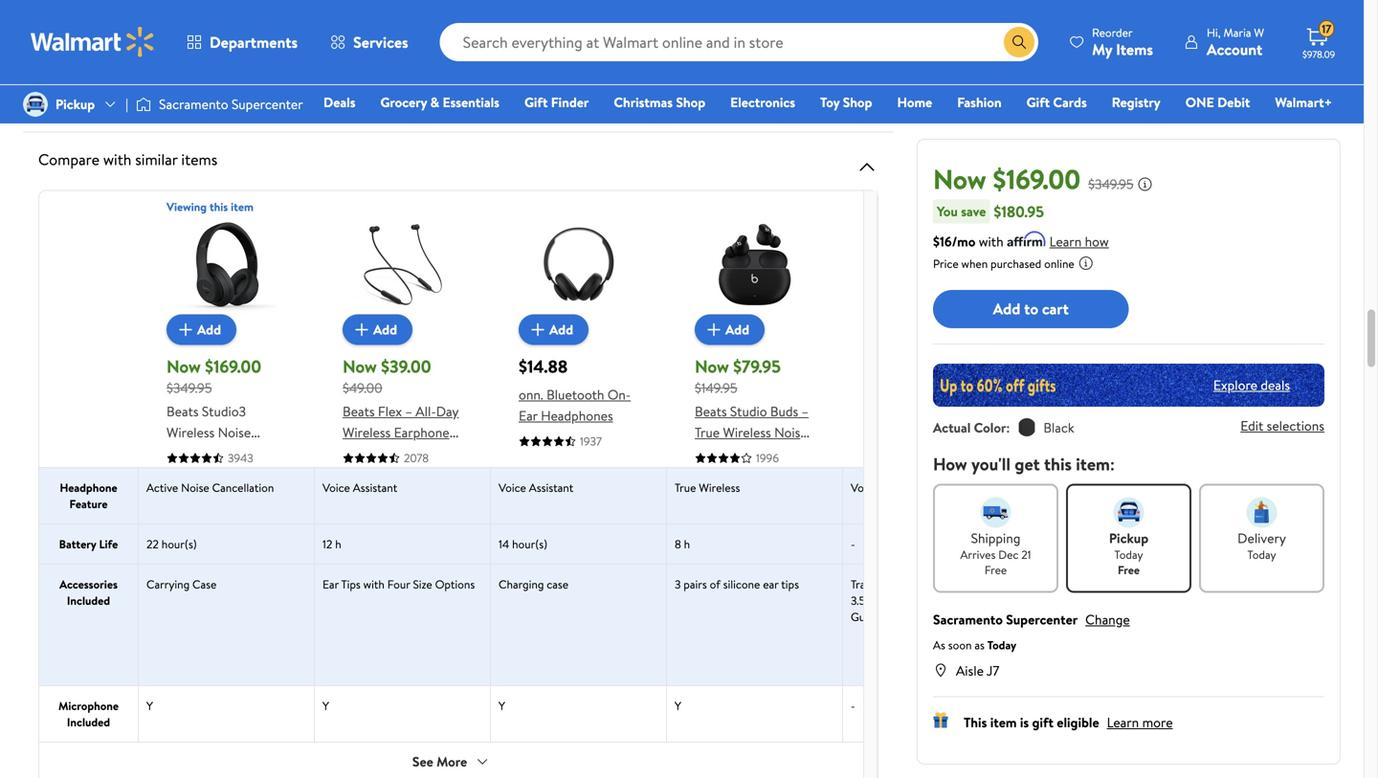 Task type: locate. For each thing, give the bounding box(es) containing it.
h right 8
[[684, 536, 690, 552]]

essentials
[[443, 93, 500, 112]]

c
[[970, 576, 979, 592]]

gift for gift finder
[[524, 93, 548, 112]]

all-
[[416, 402, 436, 421]]

0 horizontal spatial pickup
[[56, 95, 95, 113]]

today inside delivery today
[[1248, 546, 1276, 563]]

hour(s) inside cell
[[512, 536, 547, 552]]

see more
[[412, 752, 467, 771]]

year
[[151, 35, 176, 54]]

h inside 8 h cell
[[684, 536, 690, 552]]

1 horizontal spatial pickup
[[1109, 529, 1149, 547]]

0 horizontal spatial hour(s)
[[162, 536, 197, 552]]

- for y
[[851, 698, 855, 714]]

delivery today
[[1238, 529, 1286, 563]]

y cell
[[139, 686, 315, 742], [315, 686, 491, 742], [491, 686, 667, 742], [667, 686, 843, 742]]

1 - cell from the top
[[843, 524, 1019, 564]]

now for now $169.00
[[933, 160, 987, 198]]

tips
[[781, 576, 799, 592]]

8 h
[[675, 536, 690, 552]]

1 - from the top
[[851, 536, 855, 552]]

0 horizontal spatial add to cart image
[[174, 318, 197, 341]]

bluetooth left 1996
[[695, 465, 753, 484]]

1 vertical spatial $169.00
[[205, 355, 261, 379]]

gift finder
[[524, 93, 589, 112]]

1 vertical spatial see
[[412, 752, 433, 771]]

0 vertical spatial learn
[[1050, 232, 1082, 251]]

add button up the $39.00
[[343, 314, 413, 345]]

see inside button
[[412, 752, 433, 771]]

headphone inside headphone feature row header
[[60, 480, 117, 496]]

row header
[[39, 214, 139, 467]]

2 horizontal spatial today
[[1248, 546, 1276, 563]]

voice assistant cell
[[315, 468, 491, 524], [491, 468, 667, 524]]

flex
[[378, 402, 402, 421]]

item right the viewing
[[231, 199, 254, 215]]

0 horizontal spatial voice
[[323, 480, 350, 496]]

1 vertical spatial &
[[918, 609, 926, 625]]

Search search field
[[440, 23, 1039, 61]]

add inside the now $169.00 group
[[197, 320, 221, 339]]

today for pickup
[[1115, 546, 1143, 563]]

beats down $149.95
[[695, 402, 727, 421]]

you left see
[[647, 69, 668, 88]]

similar
[[135, 149, 178, 170]]

now $79.95 group
[[695, 215, 815, 484]]

have
[[770, 69, 797, 88]]

1 horizontal spatial bluetooth
[[695, 465, 753, 484]]

1 horizontal spatial h
[[684, 536, 690, 552]]

add to cart image inside now $39.00 "group"
[[350, 318, 373, 341]]

learn up online
[[1050, 232, 1082, 251]]

and left we
[[726, 69, 747, 88]]

2 assistant from the left
[[529, 480, 574, 496]]

y cell down 3 pairs of silicone ear tips cell
[[667, 686, 843, 742]]

beats down $49.00 on the left of the page
[[343, 402, 375, 421]]

add to cart image for now $169.00
[[174, 318, 197, 341]]

hour(s) right 22
[[162, 536, 197, 552]]

true wireless
[[675, 480, 740, 496]]

pairs
[[684, 576, 707, 592]]

explore deals link
[[1206, 368, 1298, 402]]

assistant for second voice assistant cell from the right
[[353, 480, 397, 496]]

h inside '12 h' cell
[[335, 536, 341, 552]]

1 vertical spatial sacramento
[[933, 610, 1003, 629]]

3 beats from the left
[[695, 402, 727, 421]]

1 horizontal spatial noise
[[218, 423, 251, 442]]

– right buds
[[802, 402, 809, 421]]

add for $79.95
[[725, 320, 749, 339]]

learn left more
[[1107, 713, 1139, 731]]

w1
[[204, 486, 220, 505]]

3 row from the top
[[39, 524, 1378, 564]]

ear down onn.
[[519, 406, 538, 425]]

12 h
[[323, 536, 341, 552]]

1 vertical spatial supercenter
[[1006, 610, 1078, 629]]

2 add button from the left
[[343, 314, 413, 345]]

y for third y cell from the left
[[499, 698, 505, 714]]

1 h from the left
[[335, 536, 341, 552]]

0 horizontal spatial today
[[988, 637, 1017, 653]]

hour(s) for 22 hour(s)
[[162, 536, 197, 552]]

ear
[[519, 406, 538, 425], [323, 576, 339, 592]]

add button for $39.00
[[343, 314, 413, 345]]

add to cart image for now $39.00
[[350, 318, 373, 341]]

- cell up the usb-
[[843, 524, 1019, 564]]

add button
[[167, 314, 236, 345], [343, 314, 413, 345], [519, 314, 589, 345], [695, 314, 765, 345]]

see left more at the left of the page
[[412, 752, 433, 771]]

add button up $14.88
[[519, 314, 589, 345]]

2 and from the left
[[726, 69, 747, 88]]

dec
[[998, 546, 1019, 563]]

2 y from the left
[[323, 698, 329, 714]]

headphone up battery life
[[60, 480, 117, 496]]

2 - from the top
[[851, 698, 855, 714]]

gift down others
[[524, 93, 548, 112]]

0 horizontal spatial cable;
[[912, 592, 941, 609]]

- cell for y
[[843, 686, 1019, 742]]

add for $169.00
[[197, 320, 221, 339]]

sacramento down accurate
[[159, 95, 228, 113]]

headphones up w1 on the left bottom
[[167, 465, 239, 484]]

travel pouch; usb-type c cable; 3.5mm aux cable; quick start guide; brand & safety card
[[851, 576, 1011, 625]]

0 horizontal spatial and
[[504, 69, 525, 88]]

0 horizontal spatial h
[[335, 536, 341, 552]]

battery life row header
[[39, 524, 139, 564]]

shop for toy shop
[[843, 93, 872, 112]]

1 horizontal spatial &
[[918, 609, 926, 625]]

$14.88 group
[[519, 215, 639, 454]]

deals
[[1261, 376, 1290, 394]]

2 horizontal spatial noise
[[774, 423, 807, 442]]

0 vertical spatial headphone
[[60, 480, 117, 496]]

2 voice assistant from the left
[[499, 480, 574, 496]]

2 row from the top
[[39, 467, 1378, 524]]

- cell
[[843, 524, 1019, 564], [843, 686, 1019, 742]]

12 h cell
[[315, 524, 491, 564]]

bluetooth
[[547, 385, 604, 404], [695, 465, 753, 484]]

$349.95 left learn more about strikethrough prices image
[[1088, 175, 1134, 193]]

search icon image
[[1012, 34, 1027, 50]]

wireless down studio
[[723, 423, 771, 442]]

1 beats from the left
[[167, 402, 199, 421]]

wireless up 'flame'
[[343, 423, 391, 442]]

sacramento down quick
[[933, 610, 1003, 629]]

0 horizontal spatial headphones
[[167, 465, 239, 484]]

1 horizontal spatial beats
[[343, 402, 375, 421]]

included for microphone
[[67, 714, 110, 730]]

now inside now $79.95 $149.95 beats studio buds – true wireless noise cancelling bluetooth earbuds
[[695, 355, 729, 379]]

see down aim
[[79, 89, 100, 108]]

:
[[1006, 418, 1010, 437]]

true up "8 h"
[[675, 480, 696, 496]]

pickup today free
[[1109, 529, 1149, 578]]

add button inside now $79.95 group
[[695, 314, 765, 345]]

21
[[1021, 546, 1031, 563]]

voice up 14
[[499, 480, 526, 496]]

1 vertical spatial headphones
[[167, 465, 239, 484]]

1 vertical spatial headphone
[[167, 507, 233, 526]]

add button inside now $39.00 "group"
[[343, 314, 413, 345]]

0 horizontal spatial –
[[343, 444, 350, 463]]

add to cart image down beats studio3 wireless noise cancelling headphones with apple w1 headphone chip image on the top
[[174, 318, 197, 341]]

ear left tips
[[323, 576, 339, 592]]

3 pairs of silicone ear tips cell
[[667, 565, 843, 685]]

shipping
[[971, 529, 1021, 547]]

add to cart image up $49.00 on the left of the page
[[350, 318, 373, 341]]

now $169.00 $349.95 beats studio3 wireless noise cancelling headphones with apple w1 headphone chip
[[167, 355, 267, 526]]

$169.00 inside now $169.00 $349.95 beats studio3 wireless noise cancelling headphones with apple w1 headphone chip
[[205, 355, 261, 379]]

2 add to cart image from the left
[[350, 318, 373, 341]]

add button inside the now $169.00 group
[[167, 314, 236, 345]]

1 row from the top
[[39, 199, 1378, 526]]

add inside $14.88 group
[[549, 320, 573, 339]]

noise down buds
[[774, 423, 807, 442]]

learn inside button
[[1050, 232, 1082, 251]]

0 horizontal spatial to
[[107, 69, 119, 88]]

voice assistant
[[323, 480, 397, 496], [499, 480, 574, 496]]

8 h cell
[[667, 524, 843, 564]]

electronics link
[[722, 92, 804, 112]]

4 add button from the left
[[695, 314, 765, 345]]

1 horizontal spatial to
[[1024, 298, 1038, 319]]

today down intent image for delivery at right bottom
[[1248, 546, 1276, 563]]

see for see our disclaimer
[[79, 89, 100, 108]]

fashion
[[957, 93, 1002, 112]]

now for now $79.95 $149.95 beats studio buds – true wireless noise cancelling bluetooth earbuds
[[695, 355, 729, 379]]

headphone inside now $169.00 $349.95 beats studio3 wireless noise cancelling headphones with apple w1 headphone chip
[[167, 507, 233, 526]]

1937
[[580, 433, 602, 449]]

1 horizontal spatial you
[[647, 69, 668, 88]]

row
[[39, 199, 1378, 526], [39, 467, 1378, 524], [39, 524, 1378, 564], [39, 564, 1378, 685], [39, 685, 1378, 742]]

1 gift from the left
[[524, 93, 548, 112]]

beats inside now $79.95 $149.95 beats studio buds – true wireless noise cancelling bluetooth earbuds
[[695, 402, 727, 421]]

&
[[430, 93, 439, 112], [918, 609, 926, 625]]

cable; right the aux
[[912, 592, 941, 609]]

2 horizontal spatial beats
[[695, 402, 727, 421]]

size
[[413, 576, 432, 592]]

0 vertical spatial &
[[430, 93, 439, 112]]

1 horizontal spatial voice
[[499, 480, 526, 496]]

0 vertical spatial included
[[67, 592, 110, 609]]

add down price when purchased online on the top
[[993, 298, 1021, 319]]

beats left 'studio3'
[[167, 402, 199, 421]]

0 horizontal spatial cancelling
[[167, 444, 227, 463]]

1 vertical spatial this
[[1044, 452, 1072, 476]]

now $169.00 group
[[167, 215, 287, 526]]

free up change button
[[1118, 562, 1140, 578]]

true inside now $79.95 $149.95 beats studio buds – true wireless noise cancelling bluetooth earbuds
[[695, 423, 720, 442]]

we aim to show you accurate product information.
[[61, 69, 355, 88]]

wireless down 'studio3'
[[167, 423, 215, 442]]

1 add to cart image from the left
[[174, 318, 197, 341]]

add up '$79.95'
[[725, 320, 749, 339]]

compare with similar items image
[[856, 156, 879, 178]]

walmart image
[[31, 27, 155, 57]]

voice assistant cell down 2078
[[315, 468, 491, 524]]

add to cart image up $14.88
[[526, 318, 549, 341]]

3 add button from the left
[[519, 314, 589, 345]]

22 hour(s)
[[146, 536, 197, 552]]

headphone down w1 on the left bottom
[[167, 507, 233, 526]]

2 horizontal spatial –
[[802, 402, 809, 421]]

1 horizontal spatial this
[[1044, 452, 1072, 476]]

to left cart
[[1024, 298, 1038, 319]]

y
[[146, 698, 153, 714], [323, 698, 329, 714], [499, 698, 505, 714], [675, 698, 681, 714]]

aisle
[[956, 661, 984, 680]]

y cell down charging case cell
[[491, 686, 667, 742]]

this right the viewing
[[210, 199, 228, 215]]

hour(s) inside cell
[[162, 536, 197, 552]]

add button for $169.00
[[167, 314, 236, 345]]

supercenter left change on the right of the page
[[1006, 610, 1078, 629]]

add up the $39.00
[[373, 320, 397, 339]]

1 voice from the left
[[323, 480, 350, 496]]

$169.00 up $180.95 in the right of the page
[[993, 160, 1081, 198]]

now inside now $169.00 $349.95 beats studio3 wireless noise cancelling headphones with apple w1 headphone chip
[[167, 355, 201, 379]]

sacramento for sacramento supercenter
[[159, 95, 228, 113]]

0 horizontal spatial you
[[155, 69, 176, 88]]

four
[[387, 576, 410, 592]]

1 vertical spatial $349.95
[[167, 379, 212, 397]]

onn. bluetooth on-ear headphones image
[[529, 215, 629, 314]]

wireless inside cell
[[699, 480, 740, 496]]

gift
[[1032, 713, 1054, 731]]

grocery & essentials
[[380, 93, 500, 112]]

3 y from the left
[[499, 698, 505, 714]]

beats inside now $39.00 $49.00 beats flex – all-day wireless earphones – flame blue
[[343, 402, 375, 421]]

today right as
[[988, 637, 1017, 653]]

0 horizontal spatial $349.95
[[167, 379, 212, 397]]

volume control cell
[[843, 468, 1019, 524]]

1 hour(s) from the left
[[162, 536, 197, 552]]

22 hour(s) cell
[[139, 524, 315, 564]]

today inside sacramento supercenter change as soon as today
[[988, 637, 1017, 653]]

1 free from the left
[[985, 562, 1007, 578]]

this item is gift eligible learn more
[[964, 713, 1173, 731]]

4 y from the left
[[675, 698, 681, 714]]

row containing microphone included
[[39, 685, 1378, 742]]

5 row from the top
[[39, 685, 1378, 742]]

1 horizontal spatial sacramento
[[933, 610, 1003, 629]]

0 vertical spatial sacramento
[[159, 95, 228, 113]]

voice assistant for first voice assistant cell from right
[[499, 480, 574, 496]]

0 horizontal spatial noise
[[181, 480, 209, 496]]

volume control
[[851, 480, 930, 496]]

soon
[[948, 637, 972, 653]]

0 vertical spatial $169.00
[[993, 160, 1081, 198]]

noise down 'studio3'
[[218, 423, 251, 442]]

add button for onn.
[[519, 314, 589, 345]]

2 horizontal spatial add to cart image
[[526, 318, 549, 341]]

$349.95 up 'studio3'
[[167, 379, 212, 397]]

learn how button
[[1050, 231, 1109, 251]]

1 vertical spatial to
[[1024, 298, 1038, 319]]

1 horizontal spatial $169.00
[[993, 160, 1081, 198]]

1 horizontal spatial today
[[1115, 546, 1143, 563]]

1 y from the left
[[146, 698, 153, 714]]

shop down see
[[676, 93, 706, 112]]

headphones
[[541, 406, 613, 425], [167, 465, 239, 484]]

1 horizontal spatial hour(s)
[[512, 536, 547, 552]]

microphone included row header
[[39, 686, 139, 742]]

travel pouch; usb-type c cable; 3.5mm aux cable; quick start guide; brand & safety card cell
[[843, 565, 1019, 685]]

ear inside the $14.88 onn. bluetooth on- ear headphones
[[519, 406, 538, 425]]

voice up 12 h on the left bottom of page
[[323, 480, 350, 496]]

headphone feature row header
[[39, 468, 139, 524]]

0 horizontal spatial bluetooth
[[547, 385, 604, 404]]

learn
[[1050, 232, 1082, 251], [1107, 713, 1139, 731]]

add down beats studio3 wireless noise cancelling headphones with apple w1 headphone chip image on the top
[[197, 320, 221, 339]]

this right get
[[1044, 452, 1072, 476]]

item
[[231, 199, 254, 215], [990, 713, 1017, 731]]

1 vertical spatial bluetooth
[[695, 465, 753, 484]]

$16/mo with
[[933, 232, 1004, 251]]

add inside add to cart button
[[993, 298, 1021, 319]]

intent image for pickup image
[[1114, 497, 1144, 528]]

cable; right c
[[981, 576, 1011, 592]]

1 horizontal spatial free
[[1118, 562, 1140, 578]]

14 hour(s)
[[499, 536, 547, 552]]

 image
[[136, 95, 151, 114]]

1 voice assistant cell from the left
[[315, 468, 491, 524]]

now inside now $39.00 $49.00 beats flex – all-day wireless earphones – flame blue
[[343, 355, 377, 379]]

cancelling
[[167, 444, 227, 463], [695, 444, 756, 463]]

row containing headphone feature
[[39, 467, 1378, 524]]

included for accessories
[[67, 592, 110, 609]]

with up "chip"
[[242, 465, 267, 484]]

sacramento inside sacramento supercenter change as soon as today
[[933, 610, 1003, 629]]

0 vertical spatial see
[[79, 89, 100, 108]]

today down intent image for pickup
[[1115, 546, 1143, 563]]

0 vertical spatial -
[[851, 536, 855, 552]]

add to cart image inside the now $169.00 group
[[174, 318, 197, 341]]

0 horizontal spatial &
[[430, 93, 439, 112]]

1 horizontal spatial ear
[[519, 406, 538, 425]]

voice assistant up 14 hour(s) at the bottom of the page
[[499, 480, 574, 496]]

0 horizontal spatial $169.00
[[205, 355, 261, 379]]

2 you from the left
[[647, 69, 668, 88]]

beats inside now $169.00 $349.95 beats studio3 wireless noise cancelling headphones with apple w1 headphone chip
[[167, 402, 199, 421]]

– left 'flame'
[[343, 444, 350, 463]]

add up $14.88
[[549, 320, 573, 339]]

1 horizontal spatial headphone
[[167, 507, 233, 526]]

home link
[[889, 92, 941, 112]]

on-
[[608, 385, 631, 404]]

add to cart image
[[174, 318, 197, 341], [350, 318, 373, 341], [526, 318, 549, 341]]

shop down verified
[[843, 93, 872, 112]]

3 add to cart image from the left
[[526, 318, 549, 341]]

- cell down the aisle
[[843, 686, 1019, 742]]

& right brand
[[918, 609, 926, 625]]

0 horizontal spatial shop
[[676, 93, 706, 112]]

- left the "gifting made easy" icon in the bottom of the page
[[851, 698, 855, 714]]

accurate
[[179, 69, 230, 88]]

0 horizontal spatial free
[[985, 562, 1007, 578]]

and left others
[[504, 69, 525, 88]]

cable;
[[981, 576, 1011, 592], [912, 592, 941, 609]]

1 y cell from the left
[[139, 686, 315, 742]]

add
[[993, 298, 1021, 319], [197, 320, 221, 339], [373, 320, 397, 339], [549, 320, 573, 339], [725, 320, 749, 339]]

– inside now $79.95 $149.95 beats studio buds – true wireless noise cancelling bluetooth earbuds
[[802, 402, 809, 421]]

2 gift from the left
[[1027, 93, 1050, 112]]

0 horizontal spatial supercenter
[[232, 95, 303, 113]]

true
[[695, 423, 720, 442], [675, 480, 696, 496]]

see for see more
[[412, 752, 433, 771]]

0 vertical spatial ear
[[519, 406, 538, 425]]

more
[[1142, 713, 1173, 731]]

0 vertical spatial true
[[695, 423, 720, 442]]

today
[[1115, 546, 1143, 563], [1248, 546, 1276, 563], [988, 637, 1017, 653]]

add button inside $14.88 group
[[519, 314, 589, 345]]

0 horizontal spatial ear
[[323, 576, 339, 592]]

1 horizontal spatial shop
[[843, 93, 872, 112]]

1 vertical spatial - cell
[[843, 686, 1019, 742]]

1 horizontal spatial see
[[412, 752, 433, 771]]

2 y cell from the left
[[315, 686, 491, 742]]

noise inside now $79.95 $149.95 beats studio buds – true wireless noise cancelling bluetooth earbuds
[[774, 423, 807, 442]]

with right tips
[[363, 576, 385, 592]]

assistant up 14 hour(s) cell
[[529, 480, 574, 496]]

1 vertical spatial true
[[675, 480, 696, 496]]

- for 8 h
[[851, 536, 855, 552]]

it.
[[61, 89, 72, 108]]

wireless inside now $79.95 $149.95 beats studio buds – true wireless noise cancelling bluetooth earbuds
[[723, 423, 771, 442]]

0 vertical spatial this
[[210, 199, 228, 215]]

items
[[1116, 39, 1153, 60]]

0 horizontal spatial sacramento
[[159, 95, 228, 113]]

add button up '$79.95'
[[695, 314, 765, 345]]

voice for second voice assistant cell from the right
[[323, 480, 350, 496]]

supercenter inside sacramento supercenter change as soon as today
[[1006, 610, 1078, 629]]

with inside now $169.00 $349.95 beats studio3 wireless noise cancelling headphones with apple w1 headphone chip
[[242, 465, 267, 484]]

add button up 'studio3'
[[167, 314, 236, 345]]

2 voice from the left
[[499, 480, 526, 496]]

included inside microphone included
[[67, 714, 110, 730]]

0 horizontal spatial gift
[[524, 93, 548, 112]]

y cell up the see more
[[315, 686, 491, 742]]

$79.95
[[733, 355, 781, 379]]

0 horizontal spatial assistant
[[353, 480, 397, 496]]

0 vertical spatial pickup
[[56, 95, 95, 113]]

true inside cell
[[675, 480, 696, 496]]

& right grocery
[[430, 93, 439, 112]]

cancelling up active noise cancellation
[[167, 444, 227, 463]]

1 vertical spatial -
[[851, 698, 855, 714]]

assistant down 'flame'
[[353, 480, 397, 496]]

manufacturers, suppliers and others provide what you see here, and we have not verified it.
[[61, 69, 867, 108]]

0 horizontal spatial beats
[[167, 402, 199, 421]]

1 horizontal spatial item
[[990, 713, 1017, 731]]

tips
[[341, 576, 361, 592]]

2 shop from the left
[[843, 93, 872, 112]]

add inside now $39.00 "group"
[[373, 320, 397, 339]]

1 horizontal spatial –
[[405, 402, 412, 421]]

information.
[[283, 69, 355, 88]]

0 horizontal spatial see
[[79, 89, 100, 108]]

4 y cell from the left
[[667, 686, 843, 742]]

$169.00 for now $169.00
[[993, 160, 1081, 198]]

0 vertical spatial bluetooth
[[547, 385, 604, 404]]

– left all-
[[405, 402, 412, 421]]

wireless left earbuds
[[699, 480, 740, 496]]

2 free from the left
[[1118, 562, 1140, 578]]

1 cancelling from the left
[[167, 444, 227, 463]]

intent image for shipping image
[[981, 497, 1011, 528]]

1 vertical spatial included
[[67, 714, 110, 730]]

finder
[[551, 93, 589, 112]]

active noise cancellation
[[146, 480, 274, 496]]

2 beats from the left
[[343, 402, 375, 421]]

true down $149.95
[[695, 423, 720, 442]]

0 vertical spatial supercenter
[[232, 95, 303, 113]]

1 horizontal spatial and
[[726, 69, 747, 88]]

1 vertical spatial pickup
[[1109, 529, 1149, 547]]

1 horizontal spatial cancelling
[[695, 444, 756, 463]]

as
[[933, 637, 945, 653]]

not
[[800, 69, 820, 88]]

h right 12
[[335, 536, 341, 552]]

1 horizontal spatial supercenter
[[1006, 610, 1078, 629]]

$169.00 up 'studio3'
[[205, 355, 261, 379]]

row containing now $169.00
[[39, 199, 1378, 526]]

microphone included
[[58, 698, 119, 730]]

2 cancelling from the left
[[695, 444, 756, 463]]

voice assistant cell up 14 hour(s) cell
[[491, 468, 667, 524]]

- cell for 8 h
[[843, 524, 1019, 564]]

noise right the active
[[181, 480, 209, 496]]

bluetooth down $14.88
[[547, 385, 604, 404]]

pickup for pickup
[[56, 95, 95, 113]]

with left similar
[[103, 149, 132, 170]]

gift finder link
[[516, 92, 598, 112]]

walmart+
[[1275, 93, 1332, 112]]

1 vertical spatial ear
[[323, 576, 339, 592]]

with up price when purchased online on the top
[[979, 232, 1004, 251]]

add to cart image inside $14.88 group
[[526, 318, 549, 341]]

1 voice assistant from the left
[[323, 480, 397, 496]]

hour(s) right 14
[[512, 536, 547, 552]]

–
[[405, 402, 412, 421], [802, 402, 809, 421], [343, 444, 350, 463]]

- up travel
[[851, 536, 855, 552]]

you up disclaimer
[[155, 69, 176, 88]]

 image
[[23, 92, 48, 117]]

1 horizontal spatial voice assistant
[[499, 480, 574, 496]]

included inside 'accessories included'
[[67, 592, 110, 609]]

legal information image
[[1078, 255, 1094, 271]]

free inside shipping arrives dec 21 free
[[985, 562, 1007, 578]]

y for 1st y cell from left
[[146, 698, 153, 714]]

disclaimer
[[126, 89, 184, 108]]

pickup for pickup today free
[[1109, 529, 1149, 547]]

1 shop from the left
[[676, 93, 706, 112]]

wireless inside now $169.00 $349.95 beats studio3 wireless noise cancelling headphones with apple w1 headphone chip
[[167, 423, 215, 442]]

add to cart
[[993, 298, 1069, 319]]

4 row from the top
[[39, 564, 1378, 685]]

2 h from the left
[[684, 536, 690, 552]]

1 included from the top
[[67, 592, 110, 609]]

to right aim
[[107, 69, 119, 88]]

add inside now $79.95 group
[[725, 320, 749, 339]]

supercenter down product on the left top of page
[[232, 95, 303, 113]]

actual color :
[[933, 418, 1010, 437]]

1 horizontal spatial add to cart image
[[350, 318, 373, 341]]

pickup down we
[[56, 95, 95, 113]]

1 horizontal spatial assistant
[[529, 480, 574, 496]]

1 add button from the left
[[167, 314, 236, 345]]

free right c
[[985, 562, 1007, 578]]

gift left the cards
[[1027, 93, 1050, 112]]

beats for now $79.95
[[695, 402, 727, 421]]

today inside pickup today free
[[1115, 546, 1143, 563]]

14
[[499, 536, 509, 552]]

j7
[[987, 661, 1000, 680]]

0 vertical spatial - cell
[[843, 524, 1019, 564]]

pickup down intent image for pickup
[[1109, 529, 1149, 547]]

1 assistant from the left
[[353, 480, 397, 496]]

2 hour(s) from the left
[[512, 536, 547, 552]]

voice assistant down 'flame'
[[323, 480, 397, 496]]

y cell down carrying case cell
[[139, 686, 315, 742]]

cancelling up "true wireless"
[[695, 444, 756, 463]]

shipping arrives dec 21 free
[[960, 529, 1031, 578]]

hour(s) for 14 hour(s)
[[512, 536, 547, 552]]

now $39.00 $49.00 beats flex – all-day wireless earphones – flame blue
[[343, 355, 459, 463]]

2 - cell from the top
[[843, 686, 1019, 742]]

2 included from the top
[[67, 714, 110, 730]]

0 horizontal spatial headphone
[[60, 480, 117, 496]]

see
[[79, 89, 100, 108], [412, 752, 433, 771]]

item left is
[[990, 713, 1017, 731]]

0 horizontal spatial item
[[231, 199, 254, 215]]

beats flex – all-day wireless earphones – flame blue image
[[353, 215, 453, 314]]

warranty:
[[61, 35, 118, 54]]

case
[[547, 576, 569, 592]]

headphones up the 1937
[[541, 406, 613, 425]]



Task type: vqa. For each thing, say whether or not it's contained in the screenshot.
2078
yes



Task type: describe. For each thing, give the bounding box(es) containing it.
y for fourth y cell from the left
[[675, 698, 681, 714]]

carrying case cell
[[139, 565, 315, 685]]

onn.
[[519, 385, 543, 404]]

3.5mm
[[851, 592, 884, 609]]

volume
[[851, 480, 888, 496]]

to inside button
[[1024, 298, 1038, 319]]

1 and from the left
[[504, 69, 525, 88]]

see our disclaimer button
[[79, 89, 184, 108]]

supercenter for sacramento supercenter
[[232, 95, 303, 113]]

noise inside cell
[[181, 480, 209, 496]]

add button for $79.95
[[695, 314, 765, 345]]

online
[[1044, 255, 1075, 272]]

walmart+ link
[[1267, 92, 1341, 112]]

deals
[[324, 93, 356, 112]]

with inside cell
[[363, 576, 385, 592]]

start
[[976, 592, 1001, 609]]

0 vertical spatial $349.95
[[1088, 175, 1134, 193]]

how you'll get this item:
[[933, 452, 1115, 476]]

h for 8 h
[[684, 536, 690, 552]]

buds
[[770, 402, 798, 421]]

card
[[963, 609, 987, 625]]

carrying
[[146, 576, 190, 592]]

charging case cell
[[491, 565, 667, 685]]

christmas shop
[[614, 93, 706, 112]]

0 horizontal spatial this
[[210, 199, 228, 215]]

you inside manufacturers, suppliers and others provide what you see here, and we have not verified it.
[[647, 69, 668, 88]]

departments
[[210, 32, 298, 53]]

wireless inside now $39.00 $49.00 beats flex – all-day wireless earphones – flame blue
[[343, 423, 391, 442]]

add to cart image
[[703, 318, 725, 341]]

active
[[146, 480, 178, 496]]

gift for gift cards
[[1027, 93, 1050, 112]]

safety
[[928, 609, 960, 625]]

2078
[[404, 450, 429, 466]]

1 vertical spatial learn
[[1107, 713, 1139, 731]]

3 pairs of silicone ear tips
[[675, 576, 799, 592]]

14 hour(s) cell
[[491, 524, 667, 564]]

headphones inside now $169.00 $349.95 beats studio3 wireless noise cancelling headphones with apple w1 headphone chip
[[167, 465, 239, 484]]

$169.00 for now $169.00 $349.95 beats studio3 wireless noise cancelling headphones with apple w1 headphone chip
[[205, 355, 261, 379]]

supercenter for sacramento supercenter change as soon as today
[[1006, 610, 1078, 629]]

cancelling inside now $79.95 $149.95 beats studio buds – true wireless noise cancelling bluetooth earbuds
[[695, 444, 756, 463]]

case
[[192, 576, 217, 592]]

see our disclaimer
[[79, 89, 184, 108]]

beats for now $39.00
[[343, 402, 375, 421]]

voice for first voice assistant cell from right
[[499, 480, 526, 496]]

bluetooth inside now $79.95 $149.95 beats studio buds – true wireless noise cancelling bluetooth earbuds
[[695, 465, 753, 484]]

verified
[[823, 69, 867, 88]]

beats studio3 wireless noise cancelling headphones with apple w1 headphone chip image
[[177, 215, 277, 314]]

learn more about strikethrough prices image
[[1138, 176, 1153, 192]]

flame
[[353, 444, 388, 463]]

services
[[353, 32, 408, 53]]

services button
[[314, 19, 425, 65]]

provide
[[569, 69, 612, 88]]

shop for christmas shop
[[676, 93, 706, 112]]

$14.88 onn. bluetooth on- ear headphones
[[519, 355, 631, 425]]

0 vertical spatial to
[[107, 69, 119, 88]]

our
[[103, 89, 122, 108]]

blue
[[391, 444, 417, 463]]

electronics
[[730, 93, 795, 112]]

voice assistant for second voice assistant cell from the right
[[323, 480, 397, 496]]

cancellation
[[212, 480, 274, 496]]

home
[[897, 93, 932, 112]]

travel
[[851, 576, 880, 592]]

we
[[750, 69, 767, 88]]

now for now $39.00 $49.00 beats flex – all-day wireless earphones – flame blue
[[343, 355, 377, 379]]

3 y cell from the left
[[491, 686, 667, 742]]

carrying case
[[146, 576, 217, 592]]

quick
[[944, 592, 973, 609]]

here,
[[694, 69, 723, 88]]

ear
[[763, 576, 779, 592]]

& inside the travel pouch; usb-type c cable; 3.5mm aux cable; quick start guide; brand & safety card
[[918, 609, 926, 625]]

2 voice assistant cell from the left
[[491, 468, 667, 524]]

h for 12 h
[[335, 536, 341, 552]]

how
[[1085, 232, 1109, 251]]

day
[[436, 402, 459, 421]]

delivery
[[1238, 529, 1286, 547]]

one debit
[[1186, 93, 1250, 112]]

brand
[[886, 609, 915, 625]]

reorder
[[1092, 24, 1133, 41]]

studio
[[730, 402, 767, 421]]

assistant for first voice assistant cell from right
[[529, 480, 574, 496]]

now $39.00 group
[[343, 215, 463, 466]]

sacramento for sacramento supercenter change as soon as today
[[933, 610, 1003, 629]]

active noise cancellation cell
[[139, 468, 315, 524]]

true wireless cell
[[667, 468, 843, 524]]

gifting made easy image
[[933, 712, 948, 728]]

one-
[[121, 35, 151, 54]]

how
[[933, 452, 967, 476]]

headphone feature
[[60, 480, 117, 512]]

1 horizontal spatial cable;
[[981, 576, 1011, 592]]

|
[[126, 95, 128, 113]]

now for now $169.00 $349.95 beats studio3 wireless noise cancelling headphones with apple w1 headphone chip
[[167, 355, 201, 379]]

up to sixty percent off deals. shop now. image
[[933, 363, 1325, 407]]

accessories included row header
[[39, 565, 139, 685]]

show
[[122, 69, 152, 88]]

what
[[615, 69, 643, 88]]

beats for now $169.00
[[167, 402, 199, 421]]

$349.95 inside now $169.00 $349.95 beats studio3 wireless noise cancelling headphones with apple w1 headphone chip
[[167, 379, 212, 397]]

color
[[974, 418, 1006, 437]]

0 vertical spatial item
[[231, 199, 254, 215]]

add for onn.
[[549, 320, 573, 339]]

learn how
[[1050, 232, 1109, 251]]

feature
[[69, 496, 108, 512]]

battery
[[59, 536, 96, 552]]

headphones inside the $14.88 onn. bluetooth on- ear headphones
[[541, 406, 613, 425]]

usb-
[[919, 576, 945, 592]]

debit
[[1218, 93, 1250, 112]]

1 you from the left
[[155, 69, 176, 88]]

warranty: one-year limited
[[61, 35, 219, 54]]

add to cart button
[[933, 290, 1129, 328]]

today for delivery
[[1248, 546, 1276, 563]]

limited
[[179, 35, 219, 54]]

y for third y cell from the right
[[323, 698, 329, 714]]

is
[[1020, 713, 1029, 731]]

others
[[528, 69, 565, 88]]

christmas
[[614, 93, 673, 112]]

viewing this item
[[167, 199, 254, 215]]

grocery
[[380, 93, 427, 112]]

edit
[[1241, 416, 1264, 435]]

free inside pickup today free
[[1118, 562, 1140, 578]]

manufacturers,
[[358, 69, 446, 88]]

account
[[1207, 39, 1263, 60]]

more
[[437, 752, 467, 771]]

gift cards link
[[1018, 92, 1096, 112]]

chip
[[237, 507, 264, 526]]

beats studio buds – true wireless noise cancelling bluetooth earbuds image
[[705, 215, 805, 314]]

charging case
[[499, 576, 569, 592]]

hi,
[[1207, 24, 1221, 41]]

toy shop link
[[812, 92, 881, 112]]

add for $39.00
[[373, 320, 397, 339]]

you'll
[[972, 452, 1011, 476]]

accessories included
[[59, 576, 118, 609]]

compare
[[38, 149, 100, 170]]

intent image for delivery image
[[1247, 497, 1277, 528]]

learn more button
[[1107, 713, 1173, 731]]

affirm image
[[1007, 231, 1046, 246]]

black
[[1044, 418, 1074, 437]]

cart
[[1042, 298, 1069, 319]]

ear tips with four size options cell
[[315, 565, 491, 685]]

actual
[[933, 418, 971, 437]]

noise inside now $169.00 $349.95 beats studio3 wireless noise cancelling headphones with apple w1 headphone chip
[[218, 423, 251, 442]]

product
[[233, 69, 279, 88]]

row containing accessories included
[[39, 564, 1378, 685]]

sacramento supercenter change as soon as today
[[933, 610, 1130, 653]]

ear inside cell
[[323, 576, 339, 592]]

bluetooth inside the $14.88 onn. bluetooth on- ear headphones
[[547, 385, 604, 404]]

row containing battery life
[[39, 524, 1378, 564]]

arrives
[[960, 546, 996, 563]]

you save $180.95
[[937, 201, 1044, 222]]

price when purchased online
[[933, 255, 1075, 272]]

cancelling inside now $169.00 $349.95 beats studio3 wireless noise cancelling headphones with apple w1 headphone chip
[[167, 444, 227, 463]]

reorder my items
[[1092, 24, 1153, 60]]

accessories
[[59, 576, 118, 592]]

aux
[[887, 592, 909, 609]]

1 vertical spatial item
[[990, 713, 1017, 731]]

Walmart Site-Wide search field
[[440, 23, 1039, 61]]



